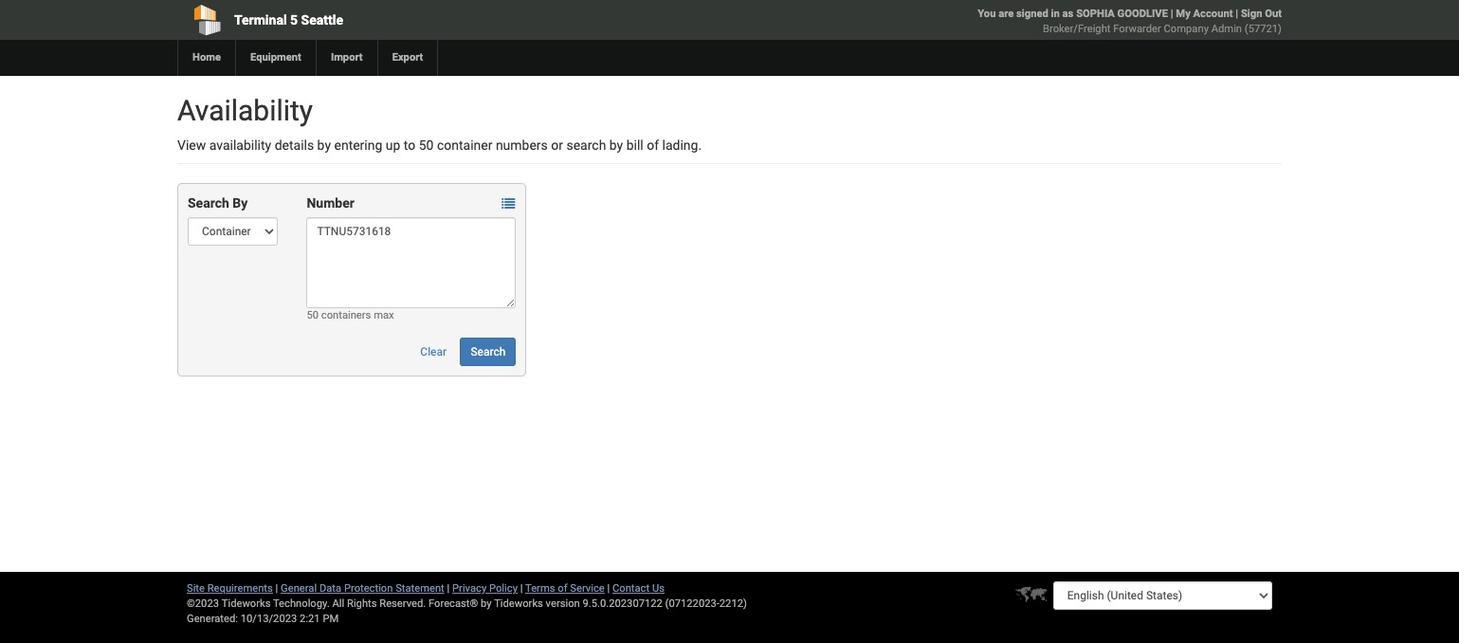 Task type: describe. For each thing, give the bounding box(es) containing it.
account
[[1194, 8, 1234, 20]]

up
[[386, 138, 401, 153]]

reserved.
[[380, 598, 426, 610]]

availability
[[177, 94, 313, 127]]

terms
[[526, 582, 555, 595]]

forecast®
[[429, 598, 478, 610]]

to
[[404, 138, 416, 153]]

broker/freight
[[1043, 23, 1111, 35]]

version
[[546, 598, 580, 610]]

terminal 5 seattle
[[234, 12, 343, 28]]

all
[[332, 598, 345, 610]]

10/13/2023
[[241, 613, 297, 625]]

home link
[[177, 40, 235, 76]]

import
[[331, 51, 363, 64]]

(57721)
[[1245, 23, 1282, 35]]

search for search by
[[188, 195, 229, 211]]

1 horizontal spatial of
[[647, 138, 659, 153]]

2:21
[[300, 613, 320, 625]]

you
[[978, 8, 996, 20]]

export link
[[377, 40, 438, 76]]

import link
[[316, 40, 377, 76]]

container
[[437, 138, 493, 153]]

| up forecast®
[[447, 582, 450, 595]]

5
[[290, 12, 298, 28]]

forwarder
[[1114, 23, 1162, 35]]

by inside site requirements | general data protection statement | privacy policy | terms of service | contact us ©2023 tideworks technology. all rights reserved. forecast® by tideworks version 9.5.0.202307122 (07122023-2212) generated: 10/13/2023 2:21 pm
[[481, 598, 492, 610]]

| up "tideworks"
[[521, 582, 523, 595]]

terms of service link
[[526, 582, 605, 595]]

pm
[[323, 613, 339, 625]]

data
[[320, 582, 342, 595]]

service
[[570, 582, 605, 595]]

in
[[1052, 8, 1060, 20]]

1 horizontal spatial 50
[[419, 138, 434, 153]]

us
[[653, 582, 665, 595]]

contact us link
[[613, 582, 665, 595]]

rights
[[347, 598, 377, 610]]

contact
[[613, 582, 650, 595]]

Number text field
[[307, 217, 516, 308]]

view availability details by entering up to 50 container numbers or search by bill of lading.
[[177, 138, 702, 153]]

equipment link
[[235, 40, 316, 76]]

privacy policy link
[[453, 582, 518, 595]]

technology.
[[273, 598, 330, 610]]

terminal 5 seattle link
[[177, 0, 621, 40]]

privacy
[[453, 582, 487, 595]]

sophia
[[1077, 8, 1115, 20]]

50 containers max
[[307, 309, 394, 322]]

site requirements link
[[187, 582, 273, 595]]

clear
[[421, 345, 447, 359]]

goodlive
[[1118, 8, 1169, 20]]

| up 9.5.0.202307122
[[608, 582, 610, 595]]

out
[[1266, 8, 1282, 20]]

| left general
[[276, 582, 278, 595]]

entering
[[334, 138, 383, 153]]

or
[[551, 138, 563, 153]]

max
[[374, 309, 394, 322]]

2212)
[[720, 598, 747, 610]]

protection
[[344, 582, 393, 595]]

export
[[392, 51, 423, 64]]

company
[[1164, 23, 1209, 35]]



Task type: locate. For each thing, give the bounding box(es) containing it.
0 vertical spatial 50
[[419, 138, 434, 153]]

0 vertical spatial search
[[188, 195, 229, 211]]

number
[[307, 195, 355, 211]]

9.5.0.202307122
[[583, 598, 663, 610]]

terminal
[[234, 12, 287, 28]]

2 horizontal spatial by
[[610, 138, 623, 153]]

(07122023-
[[666, 598, 720, 610]]

policy
[[489, 582, 518, 595]]

50
[[419, 138, 434, 153], [307, 309, 319, 322]]

search
[[188, 195, 229, 211], [471, 345, 506, 359]]

tideworks
[[494, 598, 543, 610]]

of up "version"
[[558, 582, 568, 595]]

by left "bill"
[[610, 138, 623, 153]]

my account link
[[1177, 8, 1234, 20]]

search by
[[188, 195, 248, 211]]

0 horizontal spatial 50
[[307, 309, 319, 322]]

of inside site requirements | general data protection statement | privacy policy | terms of service | contact us ©2023 tideworks technology. all rights reserved. forecast® by tideworks version 9.5.0.202307122 (07122023-2212) generated: 10/13/2023 2:21 pm
[[558, 582, 568, 595]]

by right details
[[317, 138, 331, 153]]

equipment
[[250, 51, 302, 64]]

search button
[[461, 338, 516, 366]]

generated:
[[187, 613, 238, 625]]

general
[[281, 582, 317, 595]]

you are signed in as sophia goodlive | my account | sign out broker/freight forwarder company admin (57721)
[[978, 8, 1282, 35]]

signed
[[1017, 8, 1049, 20]]

0 vertical spatial of
[[647, 138, 659, 153]]

show list image
[[502, 198, 515, 211]]

search left by
[[188, 195, 229, 211]]

50 right to
[[419, 138, 434, 153]]

search right the clear
[[471, 345, 506, 359]]

view
[[177, 138, 206, 153]]

containers
[[321, 309, 371, 322]]

by
[[317, 138, 331, 153], [610, 138, 623, 153], [481, 598, 492, 610]]

of right "bill"
[[647, 138, 659, 153]]

home
[[193, 51, 221, 64]]

site requirements | general data protection statement | privacy policy | terms of service | contact us ©2023 tideworks technology. all rights reserved. forecast® by tideworks version 9.5.0.202307122 (07122023-2212) generated: 10/13/2023 2:21 pm
[[187, 582, 747, 625]]

0 horizontal spatial by
[[317, 138, 331, 153]]

|
[[1171, 8, 1174, 20], [1236, 8, 1239, 20], [276, 582, 278, 595], [447, 582, 450, 595], [521, 582, 523, 595], [608, 582, 610, 595]]

of
[[647, 138, 659, 153], [558, 582, 568, 595]]

©2023 tideworks
[[187, 598, 271, 610]]

requirements
[[207, 582, 273, 595]]

availability
[[209, 138, 271, 153]]

search
[[567, 138, 607, 153]]

lading.
[[663, 138, 702, 153]]

general data protection statement link
[[281, 582, 445, 595]]

numbers
[[496, 138, 548, 153]]

details
[[275, 138, 314, 153]]

1 horizontal spatial search
[[471, 345, 506, 359]]

1 horizontal spatial by
[[481, 598, 492, 610]]

bill
[[627, 138, 644, 153]]

clear button
[[410, 338, 457, 366]]

by down privacy policy 'link'
[[481, 598, 492, 610]]

1 vertical spatial 50
[[307, 309, 319, 322]]

site
[[187, 582, 205, 595]]

50 left containers at the left of the page
[[307, 309, 319, 322]]

are
[[999, 8, 1014, 20]]

as
[[1063, 8, 1074, 20]]

1 vertical spatial of
[[558, 582, 568, 595]]

1 vertical spatial search
[[471, 345, 506, 359]]

admin
[[1212, 23, 1243, 35]]

0 horizontal spatial search
[[188, 195, 229, 211]]

| left the sign
[[1236, 8, 1239, 20]]

seattle
[[301, 12, 343, 28]]

my
[[1177, 8, 1191, 20]]

0 horizontal spatial of
[[558, 582, 568, 595]]

search inside button
[[471, 345, 506, 359]]

search for search
[[471, 345, 506, 359]]

sign
[[1242, 8, 1263, 20]]

statement
[[396, 582, 445, 595]]

by
[[233, 195, 248, 211]]

sign out link
[[1242, 8, 1282, 20]]

| left 'my'
[[1171, 8, 1174, 20]]



Task type: vqa. For each thing, say whether or not it's contained in the screenshot.
Last Gate Status "Status"
no



